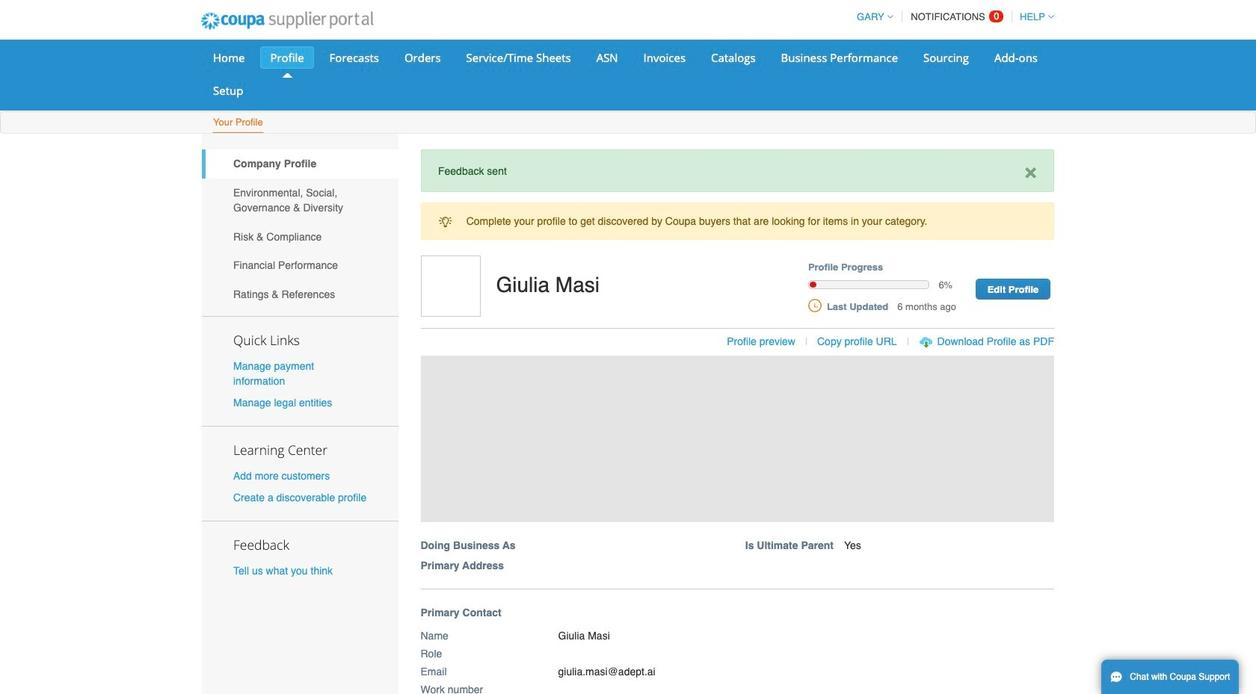 Task type: locate. For each thing, give the bounding box(es) containing it.
banner
[[415, 256, 1070, 590]]

navigation
[[850, 2, 1054, 31]]

alert
[[421, 203, 1054, 240]]



Task type: describe. For each thing, give the bounding box(es) containing it.
background image
[[421, 356, 1054, 522]]

giulia masi image
[[421, 256, 480, 317]]

coupa supplier portal image
[[191, 2, 383, 40]]



Task type: vqa. For each thing, say whether or not it's contained in the screenshot.
bottom Quilter Financial Advisers image
no



